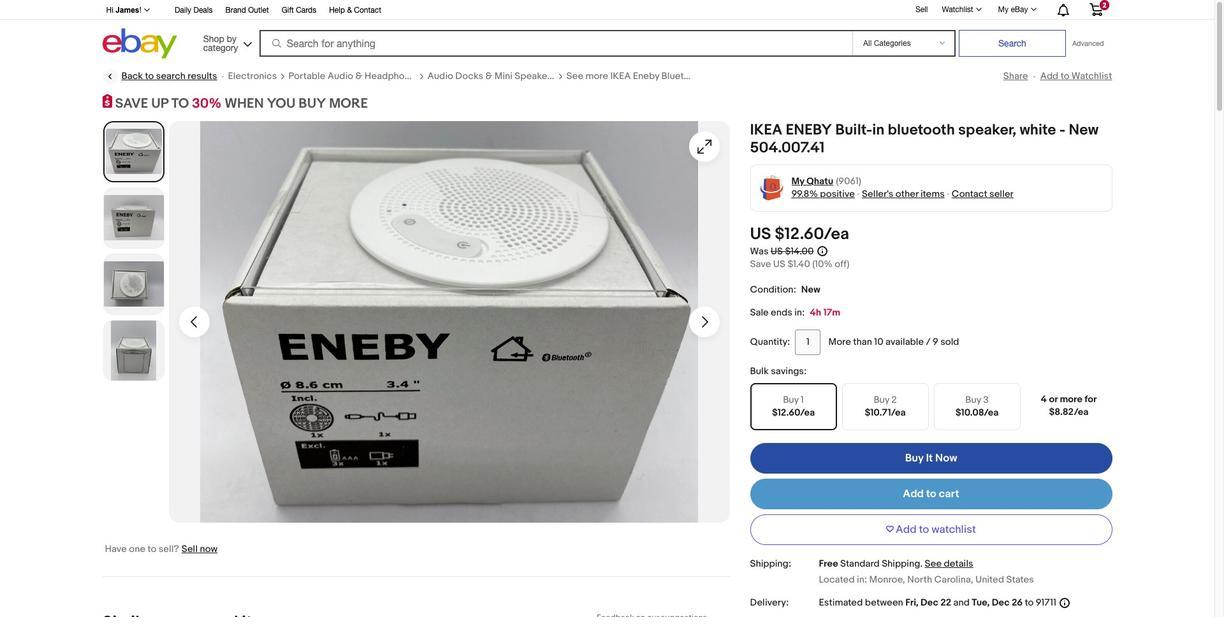Task type: vqa. For each thing, say whether or not it's contained in the screenshot.


Task type: describe. For each thing, give the bounding box(es) containing it.
than
[[853, 336, 872, 348]]

watchlist link
[[935, 2, 987, 17]]

to right 26 at the right bottom of the page
[[1025, 597, 1034, 609]]

tue,
[[972, 597, 990, 609]]

2 inside account navigation
[[1102, 1, 1106, 9]]

headphones
[[365, 70, 420, 82]]

buy 2 $10.71/ea
[[865, 394, 906, 419]]

add to cart link
[[750, 479, 1112, 509]]

help & contact
[[329, 6, 381, 15]]

up
[[151, 96, 168, 112]]

1 audio from the left
[[327, 70, 353, 82]]

$14.00
[[785, 245, 814, 257]]

buy 3 $10.08/ea
[[955, 394, 998, 419]]

other
[[896, 188, 918, 200]]

have one to sell? sell now
[[105, 543, 218, 555]]

brand outlet link
[[225, 4, 269, 18]]

gift
[[282, 6, 294, 15]]

condition:
[[750, 283, 796, 296]]

10
[[874, 336, 883, 348]]

0 vertical spatial ikea
[[610, 70, 631, 82]]

sell now link
[[182, 543, 218, 555]]

buy for 1
[[783, 394, 799, 406]]

brand outlet
[[225, 6, 269, 15]]

it
[[926, 452, 933, 464]]

shop by category button
[[197, 28, 255, 56]]

picture 1 of 4 image
[[104, 122, 163, 181]]

watchlist
[[932, 523, 976, 536]]

audio docks & mini speakers link
[[427, 70, 555, 83]]

add to watchlist button
[[750, 514, 1112, 545]]

bluetooth
[[661, 70, 704, 82]]

to
[[171, 96, 189, 112]]

contact seller
[[952, 188, 1013, 200]]

& for portable
[[355, 70, 362, 82]]

buy it now
[[905, 452, 957, 464]]

free
[[819, 558, 838, 570]]

sell inside account navigation
[[915, 5, 928, 14]]

save up to 30% when you buy more
[[115, 96, 368, 112]]

gift cards
[[282, 6, 316, 15]]

estimated
[[819, 597, 863, 609]]

.
[[920, 558, 923, 570]]

outlet
[[248, 6, 269, 15]]

3
[[983, 394, 989, 406]]

to for watchlist
[[919, 523, 929, 536]]

add to cart
[[903, 487, 959, 500]]

hi
[[106, 6, 113, 15]]

eneby
[[786, 121, 832, 139]]

Search for anything text field
[[261, 31, 850, 55]]

...
[[819, 70, 827, 82]]

seller's
[[862, 188, 893, 200]]

1 dec from the left
[[920, 597, 938, 609]]

1 horizontal spatial in:
[[857, 574, 867, 586]]

4h
[[810, 306, 821, 318]]

now
[[935, 452, 957, 464]]

none submit inside the shop by category banner
[[959, 30, 1066, 57]]

0 horizontal spatial see
[[566, 70, 583, 82]]

us $12.60/ea
[[750, 224, 849, 244]]

carolina,
[[934, 574, 973, 586]]

monroe,
[[869, 574, 905, 586]]

picture 2 of 4 image
[[104, 188, 164, 248]]

estimated between fri, dec 22 and tue, dec 26 to 91711
[[819, 597, 1056, 609]]

back to search results
[[121, 70, 217, 82]]

by
[[227, 33, 237, 44]]

add for add to watchlist
[[896, 523, 917, 536]]

available
[[885, 336, 924, 348]]

for
[[1085, 393, 1097, 405]]

99.8% positive
[[791, 188, 855, 200]]

buy for 3
[[965, 394, 981, 406]]

add to watchlist
[[1040, 70, 1112, 82]]

contact inside account navigation
[[354, 6, 381, 15]]

save
[[115, 96, 148, 112]]

ikea eneby built-in bluetooth speaker, white - new 504.007.41 - picture 1 of 4 image
[[169, 121, 730, 522]]

us for was
[[771, 245, 783, 257]]

30%
[[192, 96, 221, 112]]

help & contact link
[[329, 4, 381, 18]]

ikea inside ikea eneby built-in bluetooth speaker, white - new 504.007.41
[[750, 121, 782, 139]]

shop
[[203, 33, 224, 44]]

gift cards link
[[282, 4, 316, 18]]

mini
[[495, 70, 513, 82]]

0 vertical spatial 504.007.41
[[771, 70, 817, 82]]

contact seller link
[[952, 188, 1013, 200]]

qhatu
[[806, 175, 833, 187]]

advanced
[[1072, 40, 1104, 47]]

ebay
[[1011, 5, 1028, 14]]

1
[[801, 394, 804, 406]]

watchlist inside watchlist link
[[942, 5, 973, 14]]

save
[[750, 258, 771, 270]]

$1.40
[[788, 258, 810, 270]]

my qhatu (9061)
[[791, 175, 861, 187]]

add to watchlist link
[[1040, 70, 1112, 82]]

condition: new
[[750, 283, 820, 296]]

was
[[750, 245, 769, 257]]

add for add to watchlist
[[1040, 70, 1058, 82]]

quantity:
[[750, 336, 790, 348]]

my ebay link
[[991, 2, 1042, 17]]

shipping
[[882, 558, 920, 570]]

to for watchlist
[[1061, 70, 1069, 82]]

1 vertical spatial sell
[[182, 543, 198, 555]]

hi james !
[[106, 6, 141, 15]]

now
[[200, 543, 218, 555]]

2 dec from the left
[[992, 597, 1010, 609]]

504.007.41 inside ikea eneby built-in bluetooth speaker, white - new 504.007.41
[[750, 139, 825, 157]]

1 horizontal spatial watchlist
[[1072, 70, 1112, 82]]

& inside account navigation
[[347, 6, 352, 15]]

$8.82/ea
[[1049, 406, 1089, 418]]

2 inside buy 2 $10.71/ea
[[891, 394, 897, 406]]

sell link
[[910, 5, 934, 14]]

share button
[[1003, 70, 1028, 82]]

(9061)
[[836, 175, 861, 187]]

us for save
[[773, 258, 785, 270]]

!
[[139, 6, 141, 15]]

& for audio
[[485, 70, 492, 82]]



Task type: locate. For each thing, give the bounding box(es) containing it.
to left cart
[[926, 487, 936, 500]]

1 horizontal spatial sell
[[915, 5, 928, 14]]

add inside add to cart "link"
[[903, 487, 924, 500]]

north
[[907, 574, 932, 586]]

0 vertical spatial sell
[[915, 5, 928, 14]]

more
[[586, 70, 608, 82], [1060, 393, 1082, 405]]

22
[[941, 597, 951, 609]]

add up standard shipping . see details
[[896, 523, 917, 536]]

search
[[156, 70, 186, 82]]

audio left docks
[[427, 70, 453, 82]]

4
[[1041, 393, 1047, 405]]

bulk
[[750, 365, 769, 377]]

buy inside buy 1 $12.60/ea
[[783, 394, 799, 406]]

or
[[1049, 393, 1058, 405]]

buy for 2
[[874, 394, 889, 406]]

2
[[1102, 1, 1106, 9], [891, 394, 897, 406]]

contact left seller
[[952, 188, 987, 200]]

account navigation
[[99, 0, 1112, 20]]

504.007.41 left ...
[[771, 70, 817, 82]]

new inside ikea eneby built-in bluetooth speaker, white - new 504.007.41
[[1069, 121, 1099, 139]]

white
[[1020, 121, 1056, 139]]

dec left 22 on the bottom right
[[920, 597, 938, 609]]

buy it now link
[[750, 443, 1112, 473]]

back
[[121, 70, 143, 82]]

sell?
[[158, 543, 179, 555]]

sell
[[915, 5, 928, 14], [182, 543, 198, 555]]

to inside button
[[919, 523, 929, 536]]

my qhatu link
[[791, 175, 833, 188]]

0 horizontal spatial ikea
[[610, 70, 631, 82]]

fri,
[[905, 597, 918, 609]]

my for my qhatu (9061)
[[791, 175, 804, 187]]

daily
[[175, 6, 191, 15]]

0 horizontal spatial new
[[801, 283, 820, 296]]

to right 'back'
[[145, 70, 154, 82]]

buy inside buy 3 $10.08/ea
[[965, 394, 981, 406]]

add for add to cart
[[903, 487, 924, 500]]

more up $8.82/ea
[[1060, 393, 1082, 405]]

brand
[[225, 6, 246, 15]]

contact right the help
[[354, 6, 381, 15]]

bulk savings:
[[750, 365, 807, 377]]

add left cart
[[903, 487, 924, 500]]

off)
[[835, 258, 850, 270]]

0 vertical spatial see
[[566, 70, 583, 82]]

in: down standard
[[857, 574, 867, 586]]

1 vertical spatial my
[[791, 175, 804, 187]]

0 horizontal spatial more
[[586, 70, 608, 82]]

17m
[[823, 306, 840, 318]]

contact
[[354, 6, 381, 15], [952, 188, 987, 200]]

ikea eneby built-in bluetooth speaker, white - new 504.007.41
[[750, 121, 1099, 157]]

audio
[[327, 70, 353, 82], [427, 70, 453, 82]]

bluetooth
[[888, 121, 955, 139]]

shop by category banner
[[99, 0, 1112, 62]]

shipping:
[[750, 558, 791, 570]]

4 or more for $8.82/ea
[[1041, 393, 1097, 418]]

(10%
[[812, 258, 832, 270]]

0 horizontal spatial sell
[[182, 543, 198, 555]]

1 horizontal spatial see
[[925, 558, 942, 570]]

1 vertical spatial 504.007.41
[[750, 139, 825, 157]]

None submit
[[959, 30, 1066, 57]]

positive
[[820, 188, 855, 200]]

$12.60/ea
[[775, 224, 849, 244], [772, 406, 815, 419]]

my qhatu image
[[758, 175, 784, 201]]

2 link
[[1082, 0, 1110, 18]]

more down the shop by category banner
[[586, 70, 608, 82]]

and
[[953, 597, 970, 609]]

states
[[1006, 574, 1034, 586]]

& up the more
[[355, 70, 362, 82]]

1 horizontal spatial ikea
[[750, 121, 782, 139]]

my inside account navigation
[[998, 5, 1009, 14]]

you
[[267, 96, 295, 112]]

1 vertical spatial contact
[[952, 188, 987, 200]]

$12.60/ea up the $14.00
[[775, 224, 849, 244]]

1 vertical spatial in:
[[857, 574, 867, 586]]

my
[[998, 5, 1009, 14], [791, 175, 804, 187]]

to down advanced link
[[1061, 70, 1069, 82]]

0 vertical spatial us
[[750, 224, 771, 244]]

1 horizontal spatial 2
[[1102, 1, 1106, 9]]

0 horizontal spatial in:
[[794, 306, 805, 318]]

& left mini
[[485, 70, 492, 82]]

to inside "link"
[[926, 487, 936, 500]]

audio up the more
[[327, 70, 353, 82]]

shop by category
[[203, 33, 238, 53]]

add
[[1040, 70, 1058, 82], [903, 487, 924, 500], [896, 523, 917, 536]]

standard
[[840, 558, 880, 570]]

2 up advanced
[[1102, 1, 1106, 9]]

us up was
[[750, 224, 771, 244]]

0 horizontal spatial my
[[791, 175, 804, 187]]

0 horizontal spatial &
[[347, 6, 352, 15]]

1 vertical spatial us
[[771, 245, 783, 257]]

1 vertical spatial 2
[[891, 394, 897, 406]]

& right the help
[[347, 6, 352, 15]]

picture 3 of 4 image
[[104, 254, 164, 314]]

0 horizontal spatial 2
[[891, 394, 897, 406]]

2 up $10.71/ea
[[891, 394, 897, 406]]

my up 99.8%
[[791, 175, 804, 187]]

1 vertical spatial add
[[903, 487, 924, 500]]

0 horizontal spatial audio
[[327, 70, 353, 82]]

see more ikea eneby bluetooth speaker white 504.007.41 ...
[[566, 70, 827, 82]]

1 horizontal spatial &
[[355, 70, 362, 82]]

new right -
[[1069, 121, 1099, 139]]

1 horizontal spatial more
[[1060, 393, 1082, 405]]

$12.60/ea down 1 on the bottom right of page
[[772, 406, 815, 419]]

one
[[129, 543, 145, 555]]

504.007.41
[[771, 70, 817, 82], [750, 139, 825, 157]]

us right was
[[771, 245, 783, 257]]

category
[[203, 42, 238, 53]]

0 vertical spatial more
[[586, 70, 608, 82]]

sale ends in: 4h 17m
[[750, 306, 840, 318]]

0 vertical spatial watchlist
[[942, 5, 973, 14]]

more inside 4 or more for $8.82/ea
[[1060, 393, 1082, 405]]

ends
[[771, 306, 792, 318]]

0 vertical spatial my
[[998, 5, 1009, 14]]

1 vertical spatial new
[[801, 283, 820, 296]]

located
[[819, 574, 855, 586]]

buy up $10.71/ea
[[874, 394, 889, 406]]

see right the .
[[925, 558, 942, 570]]

to left the watchlist
[[919, 523, 929, 536]]

new up 4h
[[801, 283, 820, 296]]

buy left 3
[[965, 394, 981, 406]]

savings:
[[771, 365, 807, 377]]

my left ebay
[[998, 5, 1009, 14]]

sold
[[940, 336, 959, 348]]

electronics link
[[228, 70, 277, 83]]

buy inside buy 2 $10.71/ea
[[874, 394, 889, 406]]

504.007.41 up my qhatu link
[[750, 139, 825, 157]]

1 horizontal spatial new
[[1069, 121, 1099, 139]]

1 vertical spatial ikea
[[750, 121, 782, 139]]

us down was us $14.00
[[773, 258, 785, 270]]

cart
[[939, 487, 959, 500]]

add right share button
[[1040, 70, 1058, 82]]

watchlist right sell link
[[942, 5, 973, 14]]

1 vertical spatial see
[[925, 558, 942, 570]]

buy
[[783, 394, 799, 406], [874, 394, 889, 406], [965, 394, 981, 406], [905, 452, 924, 464]]

0 horizontal spatial dec
[[920, 597, 938, 609]]

built-
[[835, 121, 872, 139]]

new
[[1069, 121, 1099, 139], [801, 283, 820, 296]]

speaker
[[706, 70, 742, 82]]

$10.71/ea
[[865, 406, 906, 419]]

0 vertical spatial $12.60/ea
[[775, 224, 849, 244]]

sell left watchlist link
[[915, 5, 928, 14]]

see details link
[[925, 558, 973, 570]]

buy
[[299, 96, 326, 112]]

1 vertical spatial $12.60/ea
[[772, 406, 815, 419]]

1 horizontal spatial dec
[[992, 597, 1010, 609]]

daily deals
[[175, 6, 213, 15]]

in: left 4h
[[794, 306, 805, 318]]

1 horizontal spatial my
[[998, 5, 1009, 14]]

add inside add to watchlist button
[[896, 523, 917, 536]]

my for my ebay
[[998, 5, 1009, 14]]

2 vertical spatial us
[[773, 258, 785, 270]]

0 horizontal spatial watchlist
[[942, 5, 973, 14]]

2 horizontal spatial &
[[485, 70, 492, 82]]

2 audio from the left
[[427, 70, 453, 82]]

99.8% positive link
[[791, 188, 855, 200]]

details
[[944, 558, 973, 570]]

docks
[[455, 70, 483, 82]]

&
[[347, 6, 352, 15], [355, 70, 362, 82], [485, 70, 492, 82]]

ikea
[[610, 70, 631, 82], [750, 121, 782, 139]]

9
[[933, 336, 938, 348]]

0 vertical spatial add
[[1040, 70, 1058, 82]]

sell left 'now' on the bottom left of the page
[[182, 543, 198, 555]]

to right the one
[[148, 543, 156, 555]]

see down search for anything text box
[[566, 70, 583, 82]]

26
[[1012, 597, 1023, 609]]

0 vertical spatial 2
[[1102, 1, 1106, 9]]

1 vertical spatial more
[[1060, 393, 1082, 405]]

0 vertical spatial in:
[[794, 306, 805, 318]]

to for search
[[145, 70, 154, 82]]

1 horizontal spatial audio
[[427, 70, 453, 82]]

1 horizontal spatial contact
[[952, 188, 987, 200]]

buy left 1 on the bottom right of page
[[783, 394, 799, 406]]

add to watchlist
[[896, 523, 976, 536]]

$10.08/ea
[[955, 406, 998, 419]]

2 vertical spatial add
[[896, 523, 917, 536]]

picture 4 of 4 image
[[104, 320, 164, 380]]

to for cart
[[926, 487, 936, 500]]

share
[[1003, 70, 1028, 82]]

more
[[329, 96, 368, 112]]

back to search results link
[[102, 69, 217, 84]]

dec left 26 at the right bottom of the page
[[992, 597, 1010, 609]]

between
[[865, 597, 903, 609]]

1 vertical spatial watchlist
[[1072, 70, 1112, 82]]

buy left it
[[905, 452, 924, 464]]

my ebay
[[998, 5, 1028, 14]]

0 horizontal spatial contact
[[354, 6, 381, 15]]

buy for it
[[905, 452, 924, 464]]

Quantity: text field
[[795, 329, 821, 355]]

help
[[329, 6, 345, 15]]

-
[[1059, 121, 1065, 139]]

0 vertical spatial new
[[1069, 121, 1099, 139]]

0 vertical spatial contact
[[354, 6, 381, 15]]

watchlist down advanced link
[[1072, 70, 1112, 82]]

sale
[[750, 306, 769, 318]]



